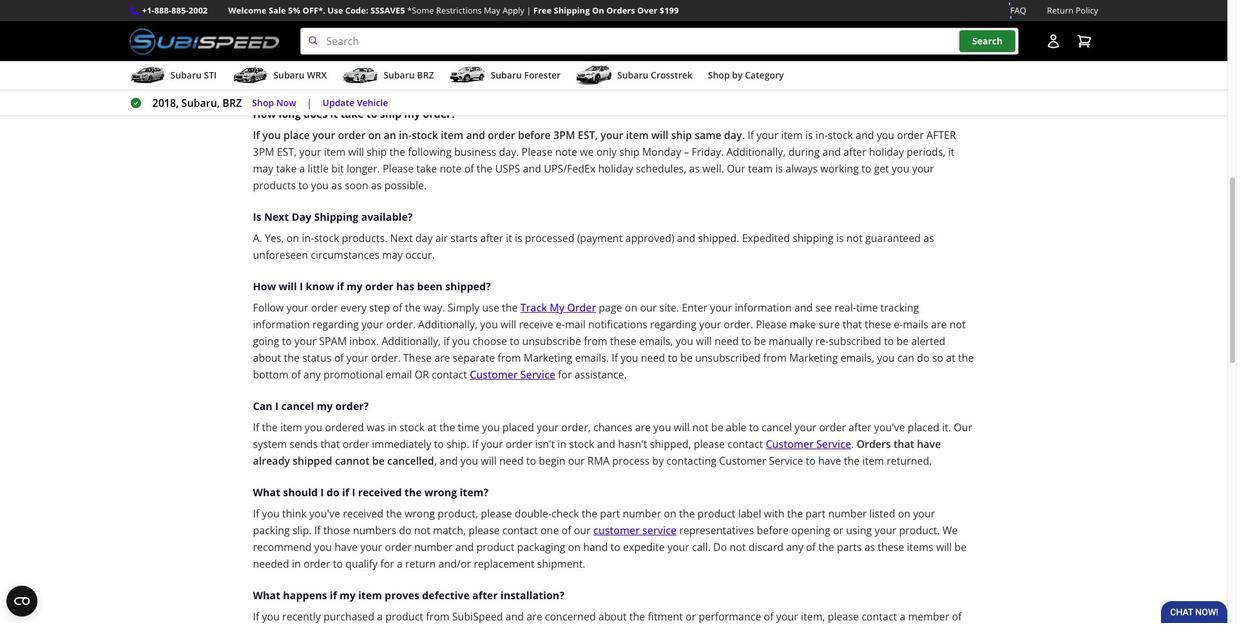 Task type: describe. For each thing, give the bounding box(es) containing it.
0 vertical spatial need
[[715, 335, 739, 349]]

the right about
[[284, 351, 300, 366]]

your up little
[[299, 145, 321, 159]]

qualify
[[346, 558, 378, 572]]

at inside if the item you ordered was in stock at the time you placed your order, chances are you will not be able to cancel your order after you've placed it. our system sends that order immediately to ship. if your order isn't in stock and hasn't shipped, please contact
[[427, 421, 437, 435]]

the right use
[[502, 301, 518, 315]]

your down 'enter' at the right of page
[[699, 318, 721, 332]]

0 horizontal spatial orders
[[607, 5, 635, 16]]

1 horizontal spatial for
[[558, 368, 572, 382]]

ups/fedex
[[544, 162, 596, 176]]

tracking
[[881, 301, 919, 315]]

these inside the representatives before opening or using your product. we recommend you have your order number and product packaging on hand to expedite your call. do not discard any of the parts as these items will be needed in order to qualify for a return and/or replacement shipment.
[[878, 541, 905, 555]]

our inside if the item you ordered was in stock at the time you placed your order, chances are you will not be able to cancel your order after you've placed it. our system sends that order immediately to ship. if your order isn't in stock and hasn't shipped, please contact
[[954, 421, 973, 435]]

to up ,
[[434, 438, 444, 452]]

page
[[599, 301, 622, 315]]

sti
[[204, 69, 217, 81]]

shipped,
[[650, 438, 691, 452]]

after inside a. yes, on in-stock products. next day air starts after it is processed (payment approved) and shipped. expedited shipping is not guaranteed as unforeseen circumstances may occur.
[[480, 231, 503, 246]]

if inside page on our site. enter your information and see real-time tracking information regarding your order. additionally, you will receive e-mail notifications regarding your order. please make sure that these e-mails are not going to your spam inbox. additionally, if you choose to unsubscribe from these emails, you will need to be manually re-subscribed to be alerted about the status of your order. these are separate from marketing emails. if you need to be unsubscribed from marketing emails, you can do so at the bottom of any promotional email or contact
[[444, 335, 450, 349]]

step
[[369, 301, 390, 315]]

an inside for orders over $199 in the contiguous us lower 48 states (excluding alaska, hawaii and puerto rico), shipping via ground shipping is free!!! some parts require additional handling charges due to size or weight. free truck freight shipping is to the closest terminal. there is an extra charge for delivery to your residence.
[[853, 59, 865, 73]]

2 horizontal spatial are
[[931, 318, 947, 332]]

to left qualify on the bottom left of page
[[333, 558, 343, 572]]

2 horizontal spatial take
[[417, 162, 437, 176]]

choose
[[473, 335, 507, 349]]

0 horizontal spatial from
[[498, 351, 521, 366]]

to right update
[[367, 107, 377, 121]]

on inside the representatives before opening or using your product. we recommend you have your order number and product packaging on hand to expedite your call. do not discard any of the parts as these items will be needed in order to qualify for a return and/or replacement shipment.
[[568, 541, 581, 555]]

a inside the representatives before opening or using your product. we recommend you have your order number and product packaging on hand to expedite your call. do not discard any of the parts as these items will be needed in order to qualify for a return and/or replacement shipment.
[[397, 558, 403, 572]]

subaru for subaru brz
[[384, 69, 415, 81]]

2 vertical spatial customer
[[719, 454, 766, 469]]

of down spam
[[334, 351, 344, 366]]

hand
[[583, 541, 608, 555]]

day. inside if your item is in-stock and you order after 3pm est, your item will ship the following business day. please note we only ship monday – friday. additionally, during and after holiday periods, it may take a little bit longer. please take note of the usps and ups/fedex holiday schedules, as well. our team is always working to get you your products to you as soon as possible.
[[499, 145, 519, 159]]

to right subscribed
[[884, 335, 894, 349]]

i left know
[[300, 280, 303, 294]]

and up "working"
[[823, 145, 841, 159]]

return policy
[[1047, 5, 1099, 16]]

think
[[282, 507, 307, 521]]

a. yes, on in-stock products. next day air starts after it is processed (payment approved) and shipped. expedited shipping is not guaranteed as unforeseen circumstances may occur.
[[253, 231, 934, 262]]

be left manually
[[754, 335, 766, 349]]

your down does at top left
[[313, 128, 335, 143]]

get
[[874, 162, 889, 176]]

stock up immediately
[[400, 421, 425, 435]]

–
[[684, 145, 689, 159]]

subaru for subaru sti
[[170, 69, 202, 81]]

any inside page on our site. enter your information and see real-time tracking information regarding your order. additionally, you will receive e-mail notifications regarding your order. please make sure that these e-mails are not going to your spam inbox. additionally, if you choose to unsubscribe from these emails, you will need to be manually re-subscribed to be alerted about the status of your order. these are separate from marketing emails. if you need to be unsubscribed from marketing emails, you can do so at the bottom of any promotional email or contact
[[304, 368, 321, 382]]

proves
[[385, 589, 420, 603]]

stock inside a. yes, on in-stock products. next day air starts after it is processed (payment approved) and shipped. expedited shipping is not guaranteed as unforeseen circumstances may occur.
[[314, 231, 339, 246]]

hasn't
[[618, 438, 647, 452]]

the down business at the left top of the page
[[477, 162, 493, 176]]

shop now
[[252, 97, 296, 109]]

your up isn't
[[537, 421, 559, 435]]

track
[[521, 301, 547, 315]]

on inside page on our site. enter your information and see real-time tracking information regarding your order. additionally, you will receive e-mail notifications regarding your order. please make sure that these e-mails are not going to your spam inbox. additionally, if you choose to unsubscribe from these emails, you will need to be manually re-subscribed to be alerted about the status of your order. these are separate from marketing emails. if you need to be unsubscribed from marketing emails, you can do so at the bottom of any promotional email or contact
[[625, 301, 638, 315]]

to right able
[[749, 421, 759, 435]]

my down subaru brz
[[404, 107, 420, 121]]

order down how long does it take to ship my order?
[[338, 128, 366, 143]]

air
[[435, 231, 448, 246]]

additionally, inside if your item is in-stock and you order after 3pm est, your item will ship the following business day. please note we only ship monday – friday. additionally, during and after holiday periods, it may take a little bit longer. please take note of the usps and ups/fedex holiday schedules, as well. our team is always working to get you your products to you as soon as possible.
[[727, 145, 786, 159]]

shipping inside a. yes, on in-stock products. next day air starts after it is processed (payment approved) and shipped. expedited shipping is not guaranteed as unforeseen circumstances may occur.
[[793, 231, 834, 246]]

customer service
[[594, 524, 677, 538]]

my down qualify on the bottom left of page
[[340, 589, 356, 603]]

0 horizontal spatial customer service link
[[470, 368, 555, 382]]

the up ship. in the bottom left of the page
[[439, 421, 455, 435]]

1 vertical spatial shipping
[[314, 210, 359, 224]]

if down shop now link
[[253, 128, 260, 143]]

subispeed logo image
[[129, 28, 279, 55]]

order down know
[[311, 301, 338, 315]]

is next day shipping available?
[[253, 210, 413, 224]]

next inside a. yes, on in-stock products. next day air starts after it is processed (payment approved) and shipped. expedited shipping is not guaranteed as unforeseen circumstances may occur.
[[390, 231, 413, 246]]

items
[[907, 541, 934, 555]]

day
[[416, 231, 433, 246]]

in- inside a. yes, on in-stock products. next day air starts after it is processed (payment approved) and shipped. expedited shipping is not guaranteed as unforeseen circumstances may occur.
[[302, 231, 314, 246]]

order up the return
[[385, 541, 412, 555]]

0 vertical spatial shipping
[[554, 5, 590, 16]]

1 horizontal spatial 3pm
[[554, 128, 575, 143]]

your down periods,
[[912, 162, 934, 176]]

guaranteed
[[866, 231, 921, 246]]

1 horizontal spatial customer service link
[[766, 438, 851, 452]]

parts inside the representatives before opening or using your product. we recommend you have your order number and product packaging on hand to expedite your call. do not discard any of the parts as these items will be needed in order to qualify for a return and/or replacement shipment.
[[837, 541, 862, 555]]

order left isn't
[[506, 438, 533, 452]]

2018, subaru, brz
[[152, 96, 242, 110]]

packing
[[253, 524, 290, 538]]

ship up –
[[671, 128, 692, 143]]

before inside the representatives before opening or using your product. we recommend you have your order number and product packaging on hand to expedite your call. do not discard any of the parts as these items will be needed in order to qualify for a return and/or replacement shipment.
[[757, 524, 789, 538]]

discard
[[749, 541, 784, 555]]

those
[[323, 524, 350, 538]]

that inside page on our site. enter your information and see real-time tracking information regarding your order. additionally, you will receive e-mail notifications regarding your order. please make sure that these e-mails are not going to your spam inbox. additionally, if you choose to unsubscribe from these emails, you will need to be manually re-subscribed to be alerted about the status of your order. these are separate from marketing emails. if you need to be unsubscribed from marketing emails, you can do so at the bottom of any promotional email or contact
[[843, 318, 862, 332]]

chances
[[594, 421, 633, 435]]

the down .
[[844, 454, 860, 469]]

0 horizontal spatial brz
[[223, 96, 242, 110]]

1 horizontal spatial in-
[[399, 128, 412, 143]]

shipped.
[[698, 231, 740, 246]]

2 horizontal spatial from
[[763, 351, 787, 366]]

1 vertical spatial holiday
[[598, 162, 633, 176]]

and inside page on our site. enter your information and see real-time tracking information regarding your order. additionally, you will receive e-mail notifications regarding your order. please make sure that these e-mails are not going to your spam inbox. additionally, if you choose to unsubscribe from these emails, you will need to be manually re-subscribed to be alerted about the status of your order. these are separate from marketing emails. if you need to be unsubscribed from marketing emails, you can do so at the bottom of any promotional email or contact
[[795, 301, 813, 315]]

and right ,
[[440, 454, 458, 469]]

you've inside if you think you've received the wrong product, please double-check the part number on the product label with the part number listed on your packing slip. if those numbers do not match, please contact one of our
[[309, 507, 340, 521]]

my up every
[[347, 280, 363, 294]]

stock up following at the left of the page
[[412, 128, 438, 143]]

products.
[[342, 231, 388, 246]]

2 vertical spatial additionally,
[[382, 335, 441, 349]]

the right with
[[787, 507, 803, 521]]

subaru brz button
[[342, 64, 434, 90]]

is for is next day shipping available?
[[253, 210, 262, 224]]

order up happens
[[304, 558, 330, 572]]

as right the soon
[[371, 179, 382, 193]]

if right happens
[[330, 589, 337, 603]]

shipping down search input field
[[644, 59, 685, 73]]

and up get at the right
[[856, 128, 874, 143]]

after inside if the item you ordered was in stock at the time you placed your order, chances are you will not be able to cancel your order after you've placed it. our system sends that order immediately to ship. if your order isn't in stock and hasn't shipped, please contact
[[849, 421, 872, 435]]

code:
[[345, 5, 368, 16]]

,
[[434, 454, 437, 469]]

always
[[786, 162, 818, 176]]

to down 'customer' on the bottom
[[611, 541, 621, 555]]

and inside for orders over $199 in the contiguous us lower 48 states (excluding alaska, hawaii and puerto rico), shipping via ground shipping is free!!! some parts require additional handling charges due to size or weight. free truck freight shipping is to the closest terminal. there is an extra charge for delivery to your residence.
[[656, 42, 674, 56]]

please inside page on our site. enter your information and see real-time tracking information regarding your order. additionally, you will receive e-mail notifications regarding your order. please make sure that these e-mails are not going to your spam inbox. additionally, if you choose to unsubscribe from these emails, you will need to be manually re-subscribed to be alerted about the status of your order. these are separate from marketing emails. if you need to be unsubscribed from marketing emails, you can do so at the bottom of any promotional email or contact
[[756, 318, 787, 332]]

will inside if your item is in-stock and you order after 3pm est, your item will ship the following business day. please note we only ship monday – friday. additionally, during and after holiday periods, it may take a little bit longer. please take note of the usps and ups/fedex holiday schedules, as well. our team is always working to get you your products to you as soon as possible.
[[348, 145, 364, 159]]

charges
[[414, 59, 451, 73]]

closest
[[729, 59, 762, 73]]

number for contact
[[623, 507, 661, 521]]

you inside the representatives before opening or using your product. we recommend you have your order number and product packaging on hand to expedite your call. do not discard any of the parts as these items will be needed in order to qualify for a return and/or replacement shipment.
[[314, 541, 332, 555]]

update
[[323, 97, 355, 109]]

category
[[745, 69, 784, 81]]

begin
[[539, 454, 566, 469]]

products
[[253, 179, 296, 193]]

immediately
[[372, 438, 431, 452]]

if right know
[[337, 280, 344, 294]]

stock inside if your item is in-stock and you order after 3pm est, your item will ship the following business day. please note we only ship monday – friday. additionally, during and after holiday periods, it may take a little bit longer. please take note of the usps and ups/fedex holiday schedules, as well. our team is always working to get you your products to you as soon as possible.
[[828, 128, 853, 143]]

vehicle
[[357, 97, 388, 109]]

representatives
[[679, 524, 754, 538]]

1 horizontal spatial take
[[341, 107, 364, 121]]

0 vertical spatial wrong
[[425, 486, 457, 500]]

not inside a. yes, on in-stock products. next day air starts after it is processed (payment approved) and shipped. expedited shipping is not guaranteed as unforeseen circumstances may occur.
[[847, 231, 863, 246]]

i right can
[[275, 400, 279, 414]]

subscribed
[[829, 335, 882, 349]]

weight.
[[521, 59, 556, 73]]

1 horizontal spatial |
[[527, 5, 531, 16]]

subaru brz
[[384, 69, 434, 81]]

item up following at the left of the page
[[441, 128, 464, 143]]

to down little
[[299, 179, 308, 193]]

to left begin
[[526, 454, 536, 469]]

1 vertical spatial please
[[481, 507, 512, 521]]

as inside a. yes, on in-stock products. next day air starts after it is processed (payment approved) and shipped. expedited shipping is not guaranteed as unforeseen circumstances may occur.
[[924, 231, 934, 246]]

1 horizontal spatial please
[[522, 145, 553, 159]]

1 vertical spatial do
[[327, 486, 340, 500]]

your down listed
[[875, 524, 897, 538]]

simply
[[448, 301, 480, 315]]

in right isn't
[[558, 438, 567, 452]]

subaru sti
[[170, 69, 217, 81]]

ground
[[800, 42, 835, 56]]

3pm inside if your item is in-stock and you order after 3pm est, your item will ship the following business day. please note we only ship monday – friday. additionally, during and after holiday periods, it may take a little bit longer. please take note of the usps and ups/fedex holiday schedules, as well. our team is always working to get you your products to you as soon as possible.
[[253, 145, 274, 159]]

in right "was"
[[388, 421, 397, 435]]

0 horizontal spatial before
[[518, 128, 551, 143]]

what happens if my item proves defective after installation?
[[253, 589, 565, 603]]

one
[[541, 524, 559, 538]]

1 vertical spatial these
[[610, 335, 637, 349]]

do inside page on our site. enter your information and see real-time tracking information regarding your order. additionally, you will receive e-mail notifications regarding your order. please make sure that these e-mails are not going to your spam inbox. additionally, if you choose to unsubscribe from these emails, you will need to be manually re-subscribed to be alerted about the status of your order. these are separate from marketing emails. if you need to be unsubscribed from marketing emails, you can do so at the bottom of any promotional email or contact
[[917, 351, 930, 366]]

is left processed
[[515, 231, 523, 246]]

is down the puerto
[[688, 59, 695, 73]]

+1-
[[142, 5, 154, 16]]

happens
[[283, 589, 327, 603]]

be left unsubscribed
[[681, 351, 693, 366]]

order. up unsubscribed
[[724, 318, 753, 332]]

will up choose
[[501, 318, 517, 332]]

search input field
[[300, 28, 1019, 55]]

your right 'enter' at the right of page
[[710, 301, 732, 315]]

0 horizontal spatial an
[[384, 128, 396, 143]]

1 part from the left
[[600, 507, 620, 521]]

2 placed from the left
[[908, 421, 940, 435]]

the down cancelled
[[405, 486, 422, 500]]

1 vertical spatial please
[[383, 162, 414, 176]]

on down how long does it take to ship my order?
[[368, 128, 381, 143]]

friday.
[[692, 145, 724, 159]]

a subaru wrx thumbnail image image
[[232, 66, 268, 85]]

shipping up the closest
[[740, 42, 781, 56]]

item left proves
[[358, 589, 382, 603]]

your up only
[[601, 128, 624, 143]]

in inside for orders over $199 in the contiguous us lower 48 states (excluding alaska, hawaii and puerto rico), shipping via ground shipping is free!!! some parts require additional handling charges due to size or weight. free truck freight shipping is to the closest terminal. there is an extra charge for delivery to your residence.
[[356, 42, 365, 56]]

cancelled
[[387, 454, 434, 469]]

item up the "bit"
[[324, 145, 346, 159]]

be inside the representatives before opening or using your product. we recommend you have your order number and product packaging on hand to expedite your call. do not discard any of the parts as these items will be needed in order to qualify for a return and/or replacement shipment.
[[955, 541, 967, 555]]

emails.
[[575, 351, 609, 366]]

service for for
[[521, 368, 555, 382]]

monday
[[642, 145, 681, 159]]

welcome
[[228, 5, 267, 16]]

order inside if your item is in-stock and you order after 3pm est, your item will ship the following business day. please note we only ship monday – friday. additionally, during and after holiday periods, it may take a little bit longer. please take note of the usps and ups/fedex holiday schedules, as well. our team is always working to get you your products to you as soon as possible.
[[897, 128, 924, 143]]

your left call.
[[668, 541, 690, 555]]

track my order link
[[521, 301, 596, 315]]

may
[[484, 5, 501, 16]]

will up the monday
[[652, 128, 669, 143]]

has
[[396, 280, 415, 294]]

1 horizontal spatial est,
[[578, 128, 598, 143]]

1 horizontal spatial emails,
[[841, 351, 875, 366]]

for inside the representatives before opening or using your product. we recommend you have your order number and product packaging on hand to expedite your call. do not discard any of the parts as these items will be needed in order to qualify for a return and/or replacement shipment.
[[380, 558, 394, 572]]

after down the replacement
[[472, 589, 498, 603]]

customer service for assistance.
[[470, 368, 632, 382]]

on up service
[[664, 507, 677, 521]]

if right ship. in the bottom left of the page
[[472, 438, 479, 452]]

as left the well.
[[689, 162, 700, 176]]

apply
[[503, 5, 525, 16]]

after
[[927, 128, 956, 143]]

received inside if you think you've received the wrong product, please double-check the part number on the product label with the part number listed on your packing slip. if those numbers do not match, please contact one of our
[[343, 507, 384, 521]]

unsubscribe
[[522, 335, 581, 349]]

how long does it take to ship my order?
[[253, 107, 456, 121]]

0 horizontal spatial order?
[[336, 400, 369, 414]]

for inside for orders over $199 in the contiguous us lower 48 states (excluding alaska, hawaii and puerto rico), shipping via ground shipping is free!!! some parts require additional handling charges due to size or weight. free truck freight shipping is to the closest terminal. there is an extra charge for delivery to your residence.
[[931, 59, 945, 73]]

processed
[[525, 231, 575, 246]]

site.
[[660, 301, 679, 315]]

your up team
[[757, 128, 779, 143]]

order up customer service .
[[819, 421, 846, 435]]

states
[[502, 42, 530, 56]]

sure
[[819, 318, 840, 332]]

follow your order every step of the way. simply use the track my order
[[253, 301, 596, 315]]

item left returned.
[[863, 454, 884, 469]]

handling
[[369, 59, 411, 73]]

0 horizontal spatial need
[[499, 454, 524, 469]]

i right should
[[321, 486, 324, 500]]

on inside a. yes, on in-stock products. next day air starts after it is processed (payment approved) and shipped. expedited shipping is not guaranteed as unforeseen circumstances may occur.
[[287, 231, 299, 246]]

long
[[279, 107, 301, 121]]

i down cannot at the left bottom of page
[[352, 486, 355, 500]]

product inside the representatives before opening or using your product. we recommend you have your order number and product packaging on hand to expedite your call. do not discard any of the parts as these items will be needed in order to qualify for a return and/or replacement shipment.
[[477, 541, 515, 555]]

bottom
[[253, 368, 289, 382]]

my up "ordered"
[[317, 400, 333, 414]]

packaging
[[517, 541, 566, 555]]

0 horizontal spatial information
[[253, 318, 310, 332]]

1 vertical spatial additionally,
[[418, 318, 478, 332]]

1 vertical spatial are
[[435, 351, 450, 366]]

our inside if your item is in-stock and you order after 3pm est, your item will ship the following business day. please note we only ship monday – friday. additionally, during and after holiday periods, it may take a little bit longer. please take note of the usps and ups/fedex holiday schedules, as well. our team is always working to get you your products to you as soon as possible.
[[727, 162, 746, 176]]

your right ship. in the bottom left of the page
[[481, 438, 503, 452]]

shop by category
[[708, 69, 784, 81]]

order
[[567, 301, 596, 315]]

status
[[302, 351, 332, 366]]

require
[[280, 59, 316, 73]]

contact inside if the item you ordered was in stock at the time you placed your order, chances are you will not be able to cancel your order after you've placed it. our system sends that order immediately to ship. if your order isn't in stock and hasn't shipped, please contact
[[728, 438, 763, 452]]

your up the status
[[295, 335, 316, 349]]

will up follow
[[279, 280, 297, 294]]

1 vertical spatial note
[[440, 162, 462, 176]]

0 vertical spatial $199
[[660, 5, 679, 16]]

time for the
[[458, 421, 480, 435]]

contact inside if you think you've received the wrong product, please double-check the part number on the product label with the part number listed on your packing slip. if those numbers do not match, please contact one of our
[[503, 524, 538, 538]]

1 placed from the left
[[503, 421, 534, 435]]

shipping down 5% in the left of the page
[[264, 21, 308, 35]]

can
[[898, 351, 915, 366]]

so
[[933, 351, 944, 366]]

2 regarding from the left
[[650, 318, 697, 332]]

1 horizontal spatial day.
[[724, 128, 745, 143]]

if up packing
[[253, 507, 259, 521]]

to right choose
[[510, 335, 520, 349]]

subaru for subaru wrx
[[274, 69, 305, 81]]

are inside if the item you ordered was in stock at the time you placed your order, chances are you will not be able to cancel your order after you've placed it. our system sends that order immediately to ship. if your order isn't in stock and hasn't shipped, please contact
[[635, 421, 651, 435]]

1 vertical spatial our
[[568, 454, 585, 469]]

starts
[[451, 231, 478, 246]]

0 vertical spatial received
[[358, 486, 402, 500]]

or
[[415, 368, 429, 382]]

call.
[[692, 541, 711, 555]]

0 vertical spatial note
[[555, 145, 577, 159]]

our inside if you think you've received the wrong product, please double-check the part number on the product label with the part number listed on your packing slip. if those numbers do not match, please contact one of our
[[574, 524, 591, 538]]

follow
[[253, 301, 284, 315]]

item up the monday
[[626, 128, 649, 143]]

and inside if the item you ordered was in stock at the time you placed your order, chances are you will not be able to cancel your order after you've placed it. our system sends that order immediately to ship. if your order isn't in stock and hasn't shipped, please contact
[[597, 438, 616, 452]]

free inside for orders over $199 in the contiguous us lower 48 states (excluding alaska, hawaii and puerto rico), shipping via ground shipping is free!!! some parts require additional handling charges due to size or weight. free truck freight shipping is to the closest terminal. there is an extra charge for delivery to your residence.
[[559, 59, 580, 73]]

what should i do if i received the wrong item?
[[253, 486, 489, 500]]

on right listed
[[898, 507, 911, 521]]

the up representatives
[[679, 507, 695, 521]]

after inside if your item is in-stock and you order after 3pm est, your item will ship the following business day. please note we only ship monday – friday. additionally, during and after holiday periods, it may take a little bit longer. please take note of the usps and ups/fedex holiday schedules, as well. our team is always working to get you your products to you as soon as possible.
[[844, 145, 867, 159]]

your up customer service .
[[795, 421, 817, 435]]

to left get at the right
[[862, 162, 872, 176]]

if you place your order on an in-stock item and order before 3pm est, your item will ship same day.
[[253, 128, 748, 143]]

if right slip.
[[314, 524, 321, 538]]

in inside the representatives before opening or using your product. we recommend you have your order number and product packaging on hand to expedite your call. do not discard any of the parts as these items will be needed in order to qualify for a return and/or replacement shipment.
[[292, 558, 301, 572]]

slip.
[[293, 524, 312, 538]]

0 vertical spatial order?
[[423, 107, 456, 121]]

any inside the representatives before opening or using your product. we recommend you have your order number and product packaging on hand to expedite your call. do not discard any of the parts as these items will be needed in order to qualify for a return and/or replacement shipment.
[[786, 541, 804, 555]]

ship right only
[[620, 145, 640, 159]]

1 vertical spatial |
[[307, 96, 312, 110]]

it inside a. yes, on in-stock products. next day air starts after it is processed (payment approved) and shipped. expedited shipping is not guaranteed as unforeseen circumstances may occur.
[[506, 231, 512, 246]]

shipping up extra
[[838, 42, 879, 56]]

est, inside if your item is in-stock and you order after 3pm est, your item will ship the following business day. please note we only ship monday – friday. additionally, during and after holiday periods, it may take a little bit longer. please take note of the usps and ups/fedex holiday schedules, as well. our team is always working to get you your products to you as soon as possible.
[[277, 145, 297, 159]]

sends
[[290, 438, 318, 452]]

+1-888-885-2002 link
[[142, 4, 208, 17]]

business
[[454, 145, 496, 159]]

1 horizontal spatial have
[[819, 454, 842, 469]]



Task type: locate. For each thing, give the bounding box(es) containing it.
are up hasn't
[[635, 421, 651, 435]]

your inside if you think you've received the wrong product, please double-check the part number on the product label with the part number listed on your packing slip. if those numbers do not match, please contact one of our
[[913, 507, 935, 521]]

1 e- from the left
[[556, 318, 565, 332]]

enter
[[682, 301, 708, 315]]

do right should
[[327, 486, 340, 500]]

customer for customer service .
[[766, 438, 814, 452]]

a inside if your item is in-stock and you order after 3pm est, your item will ship the following business day. please note we only ship monday – friday. additionally, during and after holiday periods, it may take a little bit longer. please take note of the usps and ups/fedex holiday schedules, as well. our team is always working to get you your products to you as soon as possible.
[[299, 162, 305, 176]]

3 subaru from the left
[[384, 69, 415, 81]]

how for how will i know if my order has been shipped?
[[253, 280, 276, 294]]

0 horizontal spatial e-
[[556, 318, 565, 332]]

not inside if the item you ordered was in stock at the time you placed your order, chances are you will not be able to cancel your order after you've placed it. our system sends that order immediately to ship. if your order isn't in stock and hasn't shipped, please contact
[[693, 421, 709, 435]]

time inside page on our site. enter your information and see real-time tracking information regarding your order. additionally, you will receive e-mail notifications regarding your order. please make sure that these e-mails are not going to your spam inbox. additionally, if you choose to unsubscribe from these emails, you will need to be manually re-subscribed to be alerted about the status of your order. these are separate from marketing emails. if you need to be unsubscribed from marketing emails, you can do so at the bottom of any promotional email or contact
[[856, 301, 878, 315]]

0 horizontal spatial or
[[508, 59, 519, 73]]

be inside orders that have already shipped cannot be cancelled
[[372, 454, 385, 469]]

time
[[856, 301, 878, 315], [458, 421, 480, 435]]

for down some
[[931, 59, 945, 73]]

opening
[[791, 524, 831, 538]]

please up the 'possible.'
[[383, 162, 414, 176]]

ship.
[[447, 438, 470, 452]]

2 horizontal spatial have
[[917, 438, 941, 452]]

brz inside "dropdown button"
[[417, 69, 434, 81]]

do
[[917, 351, 930, 366], [327, 486, 340, 500], [399, 524, 412, 538]]

it inside if your item is in-stock and you order after 3pm est, your item will ship the following business day. please note we only ship monday – friday. additionally, during and after holiday periods, it may take a little bit longer. please take note of the usps and ups/fedex holiday schedules, as well. our team is always working to get you your products to you as soon as possible.
[[949, 145, 955, 159]]

going
[[253, 335, 279, 349]]

subaru forester
[[491, 69, 561, 81]]

rico),
[[712, 42, 738, 56]]

number for be
[[414, 541, 453, 555]]

welcome sale 5% off*. use code: sssave5
[[228, 5, 405, 16]]

2 subaru from the left
[[274, 69, 305, 81]]

customer service link
[[594, 524, 677, 538]]

5 subaru from the left
[[617, 69, 649, 81]]

on up unforeseen
[[287, 231, 299, 246]]

order. up email on the bottom
[[371, 351, 401, 366]]

orders
[[607, 5, 635, 16], [857, 438, 891, 452]]

0 horizontal spatial may
[[253, 162, 273, 176]]

my
[[550, 301, 565, 315]]

a left little
[[299, 162, 305, 176]]

manually
[[769, 335, 813, 349]]

0 vertical spatial customer service link
[[470, 368, 555, 382]]

using
[[846, 524, 872, 538]]

1 horizontal spatial placed
[[908, 421, 940, 435]]

2 horizontal spatial contact
[[728, 438, 763, 452]]

1 vertical spatial customer
[[766, 438, 814, 452]]

0 horizontal spatial number
[[414, 541, 453, 555]]

0 horizontal spatial parts
[[253, 59, 278, 73]]

inbox.
[[349, 335, 379, 349]]

wrong inside if you think you've received the wrong product, please double-check the part number on the product label with the part number listed on your packing slip. if those numbers do not match, please contact one of our
[[405, 507, 435, 521]]

day. up "usps"
[[499, 145, 519, 159]]

regarding down site.
[[650, 318, 697, 332]]

subaru inside subaru crosstrek dropdown button
[[617, 69, 649, 81]]

subaru down "states"
[[491, 69, 522, 81]]

the up the numbers
[[386, 507, 402, 521]]

(excluding
[[533, 42, 582, 56]]

have inside orders that have already shipped cannot be cancelled
[[917, 438, 941, 452]]

1 vertical spatial is
[[253, 210, 262, 224]]

open widget image
[[6, 587, 37, 617]]

and right "usps"
[[523, 162, 541, 176]]

numbers
[[353, 524, 396, 538]]

shop for shop now
[[252, 97, 274, 109]]

wrong
[[425, 486, 457, 500], [405, 507, 435, 521]]

our
[[727, 162, 746, 176], [954, 421, 973, 435]]

truck
[[583, 59, 607, 73]]

a subaru sti thumbnail image image
[[129, 66, 165, 85]]

1 horizontal spatial our
[[954, 421, 973, 435]]

not left match,
[[414, 524, 431, 538]]

that inside if the item you ordered was in stock at the time you placed your order, chances are you will not be able to cancel your order after you've placed it. our system sends that order immediately to ship. if your order isn't in stock and hasn't shipped, please contact
[[321, 438, 340, 452]]

1 vertical spatial a
[[397, 558, 403, 572]]

make
[[790, 318, 816, 332]]

time for real-
[[856, 301, 878, 315]]

subaru down hawaii
[[617, 69, 649, 81]]

what
[[253, 486, 280, 500], [253, 589, 280, 603]]

our inside page on our site. enter your information and see real-time tracking information regarding your order. additionally, you will receive e-mail notifications regarding your order. please make sure that these e-mails are not going to your spam inbox. additionally, if you choose to unsubscribe from these emails, you will need to be manually re-subscribed to be alerted about the status of your order. these are separate from marketing emails. if you need to be unsubscribed from marketing emails, you can do so at the bottom of any promotional email or contact
[[640, 301, 657, 315]]

subaru inside subaru wrx dropdown button
[[274, 69, 305, 81]]

subaru inside subaru sti dropdown button
[[170, 69, 202, 81]]

1 horizontal spatial do
[[399, 524, 412, 538]]

shop by category button
[[708, 64, 784, 90]]

0 horizontal spatial marketing
[[524, 351, 573, 366]]

1 vertical spatial wrong
[[405, 507, 435, 521]]

1 is from the top
[[253, 21, 262, 35]]

0 horizontal spatial regarding
[[313, 318, 359, 332]]

needed
[[253, 558, 289, 572]]

have inside the representatives before opening or using your product. we recommend you have your order number and product packaging on hand to expedite your call. do not discard any of the parts as these items will be needed in order to qualify for a return and/or replacement shipment.
[[335, 541, 358, 555]]

policy
[[1076, 5, 1099, 16]]

0 horizontal spatial at
[[427, 421, 437, 435]]

stock down order,
[[569, 438, 594, 452]]

is up during
[[806, 128, 813, 143]]

0 horizontal spatial in-
[[302, 231, 314, 246]]

will up longer.
[[348, 145, 364, 159]]

is right there
[[843, 59, 851, 73]]

the right check
[[582, 507, 598, 521]]

every
[[341, 301, 367, 315]]

0 vertical spatial contact
[[432, 368, 467, 382]]

our right it. on the right of page
[[954, 421, 973, 435]]

0 horizontal spatial 3pm
[[253, 145, 274, 159]]

free down (excluding at top left
[[559, 59, 580, 73]]

$199 inside for orders over $199 in the contiguous us lower 48 states (excluding alaska, hawaii and puerto rico), shipping via ground shipping is free!!! some parts require additional handling charges due to size or weight. free truck freight shipping is to the closest terminal. there is an extra charge for delivery to your residence.
[[330, 42, 353, 56]]

free right apply
[[534, 5, 552, 16]]

order? up following at the left of the page
[[423, 107, 456, 121]]

*some
[[407, 5, 434, 16]]

1 horizontal spatial need
[[641, 351, 665, 366]]

if up assistance.
[[612, 351, 618, 366]]

1 horizontal spatial from
[[584, 335, 608, 349]]

the left way.
[[405, 301, 421, 315]]

2 horizontal spatial number
[[828, 507, 867, 521]]

0 vertical spatial service
[[521, 368, 555, 382]]

1 vertical spatial may
[[382, 248, 403, 262]]

4 subaru from the left
[[491, 69, 522, 81]]

0 horizontal spatial it
[[330, 107, 338, 121]]

0 vertical spatial these
[[865, 318, 892, 332]]

take
[[341, 107, 364, 121], [276, 162, 297, 176], [417, 162, 437, 176]]

not right do
[[730, 541, 746, 555]]

your inside for orders over $199 in the contiguous us lower 48 states (excluding alaska, hawaii and puerto rico), shipping via ground shipping is free!!! some parts require additional handling charges due to size or weight. free truck freight shipping is to the closest terminal. there is an extra charge for delivery to your residence.
[[306, 75, 328, 90]]

e- down track my order link on the left
[[556, 318, 565, 332]]

will inside the representatives before opening or using your product. we recommend you have your order number and product packaging on hand to expedite your call. do not discard any of the parts as these items will be needed in order to qualify for a return and/or replacement shipment.
[[936, 541, 952, 555]]

day.
[[724, 128, 745, 143], [499, 145, 519, 159]]

emails, down site.
[[639, 335, 673, 349]]

how for how long does it take to ship my order?
[[253, 107, 276, 121]]

0 vertical spatial free
[[534, 5, 552, 16]]

shop inside shop by category dropdown button
[[708, 69, 730, 81]]

number inside the representatives before opening or using your product. we recommend you have your order number and product packaging on hand to expedite your call. do not discard any of the parts as these items will be needed in order to qualify for a return and/or replacement shipment.
[[414, 541, 453, 555]]

1 horizontal spatial holiday
[[869, 145, 904, 159]]

an
[[853, 59, 865, 73], [384, 128, 396, 143]]

as down using
[[865, 541, 875, 555]]

cancel inside if the item you ordered was in stock at the time you placed your order, chances are you will not be able to cancel your order after you've placed it. our system sends that order immediately to ship. if your order isn't in stock and hasn't shipped, please contact
[[762, 421, 792, 435]]

at
[[946, 351, 956, 366], [427, 421, 437, 435]]

a left the return
[[397, 558, 403, 572]]

from
[[584, 335, 608, 349], [498, 351, 521, 366], [763, 351, 787, 366]]

by inside shop by category dropdown button
[[732, 69, 743, 81]]

puerto
[[677, 42, 709, 56]]

please inside if the item you ordered was in stock at the time you placed your order, chances are you will not be able to cancel your order after you've placed it. our system sends that order immediately to ship. if your order isn't in stock and hasn't shipped, please contact
[[694, 438, 725, 452]]

not inside if you think you've received the wrong product, please double-check the part number on the product label with the part number listed on your packing slip. if those numbers do not match, please contact one of our
[[414, 524, 431, 538]]

these down tracking
[[865, 318, 892, 332]]

in- inside if your item is in-stock and you order after 3pm est, your item will ship the following business day. please note we only ship monday – friday. additionally, during and after holiday periods, it may take a little bit longer. please take note of the usps and ups/fedex holiday schedules, as well. our team is always working to get you your products to you as soon as possible.
[[816, 128, 828, 143]]

0 horizontal spatial have
[[335, 541, 358, 555]]

the up handling
[[368, 42, 383, 56]]

if inside page on our site. enter your information and see real-time tracking information regarding your order. additionally, you will receive e-mail notifications regarding your order. please make sure that these e-mails are not going to your spam inbox. additionally, if you choose to unsubscribe from these emails, you will need to be manually re-subscribed to be alerted about the status of your order. these are separate from marketing emails. if you need to be unsubscribed from marketing emails, you can do so at the bottom of any promotional email or contact
[[612, 351, 618, 366]]

0 vertical spatial next
[[264, 210, 289, 224]]

not inside page on our site. enter your information and see real-time tracking information regarding your order. additionally, you will receive e-mail notifications regarding your order. please make sure that these e-mails are not going to your spam inbox. additionally, if you choose to unsubscribe from these emails, you will need to be manually re-subscribed to be alerted about the status of your order. these are separate from marketing emails. if you need to be unsubscribed from marketing emails, you can do so at the bottom of any promotional email or contact
[[950, 318, 966, 332]]

to down the puerto
[[698, 59, 708, 73]]

2 vertical spatial these
[[878, 541, 905, 555]]

about
[[253, 351, 281, 366]]

what down needed
[[253, 589, 280, 603]]

1 horizontal spatial shipping
[[554, 5, 590, 16]]

order? up "ordered"
[[336, 400, 369, 414]]

if
[[253, 128, 260, 143], [748, 128, 754, 143], [612, 351, 618, 366], [253, 421, 259, 435], [472, 438, 479, 452], [253, 507, 259, 521], [314, 524, 321, 538]]

2 horizontal spatial do
[[917, 351, 930, 366]]

does
[[304, 107, 328, 121]]

be right cannot at the left bottom of page
[[372, 454, 385, 469]]

use
[[482, 301, 499, 315]]

0 horizontal spatial a
[[299, 162, 305, 176]]

may inside a. yes, on in-stock products. next day air starts after it is processed (payment approved) and shipped. expedited shipping is not guaranteed as unforeseen circumstances may occur.
[[382, 248, 403, 262]]

cancel
[[281, 400, 314, 414], [762, 421, 792, 435]]

time inside if the item you ordered was in stock at the time you placed your order, chances are you will not be able to cancel your order after you've placed it. our system sends that order immediately to ship. if your order isn't in stock and hasn't shipped, please contact
[[458, 421, 480, 435]]

orders right .
[[857, 438, 891, 452]]

order?
[[423, 107, 456, 121], [336, 400, 369, 414]]

1 vertical spatial how
[[253, 280, 276, 294]]

of inside the representatives before opening or using your product. we recommend you have your order number and product packaging on hand to expedite your call. do not discard any of the parts as these items will be needed in order to qualify for a return and/or replacement shipment.
[[806, 541, 816, 555]]

0 vertical spatial |
[[527, 5, 531, 16]]

item inside if the item you ordered was in stock at the time you placed your order, chances are you will not be able to cancel your order after you've placed it. our system sends that order immediately to ship. if your order isn't in stock and hasn't shipped, please contact
[[280, 421, 302, 435]]

your down step
[[362, 318, 384, 332]]

order. down step
[[386, 318, 416, 332]]

1 vertical spatial any
[[786, 541, 804, 555]]

and inside the representatives before opening or using your product. we recommend you have your order number and product packaging on hand to expedite your call. do not discard any of the parts as these items will be needed in order to qualify for a return and/or replacement shipment.
[[456, 541, 474, 555]]

1 vertical spatial free
[[559, 59, 580, 73]]

stock
[[412, 128, 438, 143], [828, 128, 853, 143], [314, 231, 339, 246], [400, 421, 425, 435], [569, 438, 594, 452]]

these
[[403, 351, 432, 366]]

update vehicle button
[[323, 96, 388, 111]]

what down already at the left bottom
[[253, 486, 280, 500]]

be down we at the bottom right
[[955, 541, 967, 555]]

shop for shop by category
[[708, 69, 730, 81]]

size
[[488, 59, 506, 73]]

will up the item?
[[481, 454, 497, 469]]

1 vertical spatial by
[[652, 454, 664, 469]]

contact inside page on our site. enter your information and see real-time tracking information regarding your order. additionally, you will receive e-mail notifications regarding your order. please make sure that these e-mails are not going to your spam inbox. additionally, if you choose to unsubscribe from these emails, you will need to be manually re-subscribed to be alerted about the status of your order. these are separate from marketing emails. if you need to be unsubscribed from marketing emails, you can do so at the bottom of any promotional email or contact
[[432, 368, 467, 382]]

0 horizontal spatial please
[[383, 162, 414, 176]]

will inside if the item you ordered was in stock at the time you placed your order, chances are you will not be able to cancel your order after you've placed it. our system sends that order immediately to ship. if your order isn't in stock and hasn't shipped, please contact
[[674, 421, 690, 435]]

item up during
[[781, 128, 803, 143]]

use
[[328, 5, 343, 16]]

to left the size
[[475, 59, 485, 73]]

2 is from the top
[[253, 210, 262, 224]]

may
[[253, 162, 273, 176], [382, 248, 403, 262]]

is shipping really free?
[[253, 21, 368, 35]]

in-
[[399, 128, 412, 143], [816, 128, 828, 143], [302, 231, 314, 246]]

a subaru crosstrek thumbnail image image
[[576, 66, 612, 85]]

please up ups/fedex at the left of page
[[522, 145, 553, 159]]

service
[[521, 368, 555, 382], [817, 438, 851, 452]]

of inside if you think you've received the wrong product, please double-check the part number on the product label with the part number listed on your packing slip. if those numbers do not match, please contact one of our
[[562, 524, 571, 538]]

1 horizontal spatial by
[[732, 69, 743, 81]]

subaru inside the subaru brz "dropdown button"
[[384, 69, 415, 81]]

a subaru forester thumbnail image image
[[450, 66, 486, 85]]

1 vertical spatial time
[[458, 421, 480, 435]]

parts
[[253, 59, 278, 73], [837, 541, 862, 555]]

the up system
[[262, 421, 278, 435]]

2 horizontal spatial for
[[931, 59, 945, 73]]

customer for customer service for assistance.
[[470, 368, 518, 382]]

number up customer service link
[[623, 507, 661, 521]]

residence.
[[330, 75, 380, 90]]

2 e- from the left
[[894, 318, 903, 332]]

1 horizontal spatial product
[[698, 507, 736, 521]]

shop inside shop now link
[[252, 97, 274, 109]]

marketing up customer service for assistance.
[[524, 351, 573, 366]]

before up "usps"
[[518, 128, 551, 143]]

0 vertical spatial information
[[735, 301, 792, 315]]

service for .
[[817, 438, 851, 452]]

your right follow
[[287, 301, 308, 315]]

0 horizontal spatial note
[[440, 162, 462, 176]]

at up ,
[[427, 421, 437, 435]]

brz down contiguous
[[417, 69, 434, 81]]

1 vertical spatial our
[[954, 421, 973, 435]]

2 what from the top
[[253, 589, 280, 603]]

subaru crosstrek button
[[576, 64, 693, 90]]

time up ship. in the bottom left of the page
[[458, 421, 480, 435]]

what for what should i do if i received the wrong item?
[[253, 486, 280, 500]]

and inside a. yes, on in-stock products. next day air starts after it is processed (payment approved) and shipped. expedited shipping is not guaranteed as unforeseen circumstances may occur.
[[677, 231, 696, 246]]

i
[[300, 280, 303, 294], [275, 400, 279, 414], [321, 486, 324, 500], [352, 486, 355, 500]]

1 horizontal spatial e-
[[894, 318, 903, 332]]

1 vertical spatial emails,
[[841, 351, 875, 366]]

replacement
[[474, 558, 535, 572]]

0 horizontal spatial cancel
[[281, 400, 314, 414]]

2 vertical spatial need
[[499, 454, 524, 469]]

| right long
[[307, 96, 312, 110]]

0 horizontal spatial day.
[[499, 145, 519, 159]]

3pm up "products" in the top left of the page
[[253, 145, 274, 159]]

an left extra
[[853, 59, 865, 73]]

button image
[[1046, 34, 1061, 49]]

subaru crosstrek
[[617, 69, 693, 81]]

do inside if you think you've received the wrong product, please double-check the part number on the product label with the part number listed on your packing slip. if those numbers do not match, please contact one of our
[[399, 524, 412, 538]]

subaru sti button
[[129, 64, 217, 90]]

of inside if your item is in-stock and you order after 3pm est, your item will ship the following business day. please note we only ship monday – friday. additionally, during and after holiday periods, it may take a little bit longer. please take note of the usps and ups/fedex holiday schedules, as well. our team is always working to get you your products to you as soon as possible.
[[464, 162, 474, 176]]

1 vertical spatial for
[[558, 368, 572, 382]]

| right apply
[[527, 5, 531, 16]]

on right page
[[625, 301, 638, 315]]

notifications
[[588, 318, 648, 332]]

marketing down re-
[[789, 351, 838, 366]]

2 vertical spatial for
[[380, 558, 394, 572]]

1 horizontal spatial parts
[[837, 541, 862, 555]]

subaru inside subaru forester dropdown button
[[491, 69, 522, 81]]

orders inside orders that have already shipped cannot be cancelled
[[857, 438, 891, 452]]

need left begin
[[499, 454, 524, 469]]

1 what from the top
[[253, 486, 280, 500]]

0 horizontal spatial holiday
[[598, 162, 633, 176]]

1 vertical spatial need
[[641, 351, 665, 366]]

2 part from the left
[[806, 507, 826, 521]]

not inside the representatives before opening or using your product. we recommend you have your order number and product packaging on hand to expedite your call. do not discard any of the parts as these items will be needed in order to qualify for a return and/or replacement shipment.
[[730, 541, 746, 555]]

after right starts
[[480, 231, 503, 246]]

shipped?
[[445, 280, 491, 294]]

are
[[931, 318, 947, 332], [435, 351, 450, 366], [635, 421, 651, 435]]

a
[[299, 162, 305, 176], [397, 558, 403, 572]]

is up a. yes,
[[253, 210, 262, 224]]

be left able
[[711, 421, 724, 435]]

0 vertical spatial cancel
[[281, 400, 314, 414]]

not left guaranteed
[[847, 231, 863, 246]]

circumstances
[[311, 248, 380, 262]]

is up extra
[[882, 42, 889, 56]]

0 horizontal spatial time
[[458, 421, 480, 435]]

product inside if you think you've received the wrong product, please double-check the part number on the product label with the part number listed on your packing slip. if those numbers do not match, please contact one of our
[[698, 507, 736, 521]]

of right one
[[562, 524, 571, 538]]

search
[[973, 35, 1003, 47]]

that inside orders that have already shipped cannot be cancelled
[[894, 438, 915, 452]]

0 horizontal spatial service
[[521, 368, 555, 382]]

0 horizontal spatial you've
[[309, 507, 340, 521]]

e- down tracking
[[894, 318, 903, 332]]

cannot
[[335, 454, 370, 469]]

contiguous
[[386, 42, 439, 56]]

spam
[[319, 335, 347, 349]]

the inside the representatives before opening or using your product. we recommend you have your order number and product packaging on hand to expedite your call. do not discard any of the parts as these items will be needed in order to qualify for a return and/or replacement shipment.
[[819, 541, 835, 555]]

1 vertical spatial you've
[[309, 507, 340, 521]]

1 horizontal spatial number
[[623, 507, 661, 521]]

you've inside if the item you ordered was in stock at the time you placed your order, chances are you will not be able to cancel your order after you've placed it. our system sends that order immediately to ship. if your order isn't in stock and hasn't shipped, please contact
[[874, 421, 905, 435]]

your down require
[[306, 75, 328, 90]]

customer down separate
[[470, 368, 518, 382]]

please up manually
[[756, 318, 787, 332]]

do left so
[[917, 351, 930, 366]]

1 marketing from the left
[[524, 351, 573, 366]]

0 horizontal spatial by
[[652, 454, 664, 469]]

or inside the representatives before opening or using your product. we recommend you have your order number and product packaging on hand to expedite your call. do not discard any of the parts as these items will be needed in order to qualify for a return and/or replacement shipment.
[[833, 524, 844, 538]]

the down rico),
[[711, 59, 726, 73]]

subaru down 'orders'
[[274, 69, 305, 81]]

as down the "bit"
[[331, 179, 342, 193]]

order up step
[[365, 280, 394, 294]]

following
[[408, 145, 452, 159]]

1 vertical spatial brz
[[223, 96, 242, 110]]

been
[[417, 280, 443, 294]]

you inside if you think you've received the wrong product, please double-check the part number on the product label with the part number listed on your packing slip. if those numbers do not match, please contact one of our
[[262, 507, 280, 521]]

and
[[656, 42, 674, 56], [466, 128, 485, 143], [856, 128, 874, 143], [823, 145, 841, 159], [523, 162, 541, 176], [677, 231, 696, 246], [795, 301, 813, 315], [597, 438, 616, 452], [440, 454, 458, 469], [456, 541, 474, 555]]

during
[[789, 145, 820, 159]]

0 horizontal spatial for
[[380, 558, 394, 572]]

is left guaranteed
[[837, 231, 844, 246]]

is for is shipping really free?
[[253, 21, 262, 35]]

1 subaru from the left
[[170, 69, 202, 81]]

faq link
[[1011, 4, 1027, 17]]

a subaru brz thumbnail image image
[[342, 66, 378, 85]]

subaru wrx
[[274, 69, 327, 81]]

2 vertical spatial please
[[469, 524, 500, 538]]

0 vertical spatial any
[[304, 368, 321, 382]]

2 vertical spatial do
[[399, 524, 412, 538]]

you
[[263, 128, 281, 143], [877, 128, 895, 143], [892, 162, 910, 176], [311, 179, 329, 193], [480, 318, 498, 332], [452, 335, 470, 349], [676, 335, 694, 349], [621, 351, 638, 366], [877, 351, 895, 366], [305, 421, 322, 435], [482, 421, 500, 435], [654, 421, 671, 435], [461, 454, 478, 469], [262, 507, 280, 521], [314, 541, 332, 555]]

if inside if your item is in-stock and you order after 3pm est, your item will ship the following business day. please note we only ship monday – friday. additionally, during and after holiday periods, it may take a little bit longer. please take note of the usps and ups/fedex holiday schedules, as well. our team is always working to get you your products to you as soon as possible.
[[748, 128, 754, 143]]

0 horizontal spatial take
[[276, 162, 297, 176]]

2 horizontal spatial that
[[894, 438, 915, 452]]

already
[[253, 454, 290, 469]]

0 vertical spatial you've
[[874, 421, 905, 435]]

product
[[698, 507, 736, 521], [477, 541, 515, 555]]

2 how from the top
[[253, 280, 276, 294]]

as inside the representatives before opening or using your product. we recommend you have your order number and product packaging on hand to expedite your call. do not discard any of the parts as these items will be needed in order to qualify for a return and/or replacement shipment.
[[865, 541, 875, 555]]

in down recommend
[[292, 558, 301, 572]]

subaru for subaru forester
[[491, 69, 522, 81]]

2 marketing from the left
[[789, 351, 838, 366]]

label
[[738, 507, 761, 521]]

note up ups/fedex at the left of page
[[555, 145, 577, 159]]

shipping right day
[[314, 210, 359, 224]]

at inside page on our site. enter your information and see real-time tracking information regarding your order. additionally, you will receive e-mail notifications regarding your order. please make sure that these e-mails are not going to your spam inbox. additionally, if you choose to unsubscribe from these emails, you will need to be manually re-subscribed to be alerted about the status of your order. these are separate from marketing emails. if you need to be unsubscribed from marketing emails, you can do so at the bottom of any promotional email or contact
[[946, 351, 956, 366]]

1 vertical spatial cancel
[[762, 421, 792, 435]]

if down cannot at the left bottom of page
[[342, 486, 349, 500]]

may inside if your item is in-stock and you order after 3pm est, your item will ship the following business day. please note we only ship monday – friday. additionally, during and after holiday periods, it may take a little bit longer. please take note of the usps and ups/fedex holiday schedules, as well. our team is always working to get you your products to you as soon as possible.
[[253, 162, 273, 176]]

faq
[[1011, 5, 1027, 16]]

what for what happens if my item proves defective after installation?
[[253, 589, 280, 603]]

be inside if the item you ordered was in stock at the time you placed your order, chances are you will not be able to cancel your order after you've placed it. our system sends that order immediately to ship. if your order isn't in stock and hasn't shipped, please contact
[[711, 421, 724, 435]]

1 vertical spatial 3pm
[[253, 145, 274, 159]]

0 vertical spatial product
[[698, 507, 736, 521]]

0 vertical spatial emails,
[[639, 335, 673, 349]]

email
[[386, 368, 412, 382]]

should
[[283, 486, 318, 500]]

1 vertical spatial product
[[477, 541, 515, 555]]

2018,
[[152, 96, 179, 110]]

1 horizontal spatial are
[[635, 421, 651, 435]]

cancel right can
[[281, 400, 314, 414]]

1 horizontal spatial $199
[[660, 5, 679, 16]]

0 horizontal spatial $199
[[330, 42, 353, 56]]

1 horizontal spatial or
[[833, 524, 844, 538]]

holiday down only
[[598, 162, 633, 176]]

now
[[276, 97, 296, 109]]

1 how from the top
[[253, 107, 276, 121]]

be up 'can'
[[897, 335, 909, 349]]

0 vertical spatial orders
[[607, 5, 635, 16]]

or inside for orders over $199 in the contiguous us lower 48 states (excluding alaska, hawaii and puerto rico), shipping via ground shipping is free!!! some parts require additional handling charges due to size or weight. free truck freight shipping is to the closest terminal. there is an extra charge for delivery to your residence.
[[508, 59, 519, 73]]

is right team
[[776, 162, 783, 176]]

0 vertical spatial how
[[253, 107, 276, 121]]

and left the shipped.
[[677, 231, 696, 246]]

1 regarding from the left
[[313, 318, 359, 332]]

2 horizontal spatial it
[[949, 145, 955, 159]]

parts inside for orders over $199 in the contiguous us lower 48 states (excluding alaska, hawaii and puerto rico), shipping via ground shipping is free!!! some parts require additional handling charges due to size or weight. free truck freight shipping is to the closest terminal. there is an extra charge for delivery to your residence.
[[253, 59, 278, 73]]

subaru for subaru crosstrek
[[617, 69, 649, 81]]

1 vertical spatial contact
[[728, 438, 763, 452]]

brz right the subaru,
[[223, 96, 242, 110]]

from down choose
[[498, 351, 521, 366]]



Task type: vqa. For each thing, say whether or not it's contained in the screenshot.
Fumoto Quick Engine Oil Drain Valve - 2015-2024 Subaru Wrx / 2014-2018 Forester / 2013-2016 Scion Fr-S / 2013-2020 Subaru Brz / 2017-2019 Toyota 86 image
no



